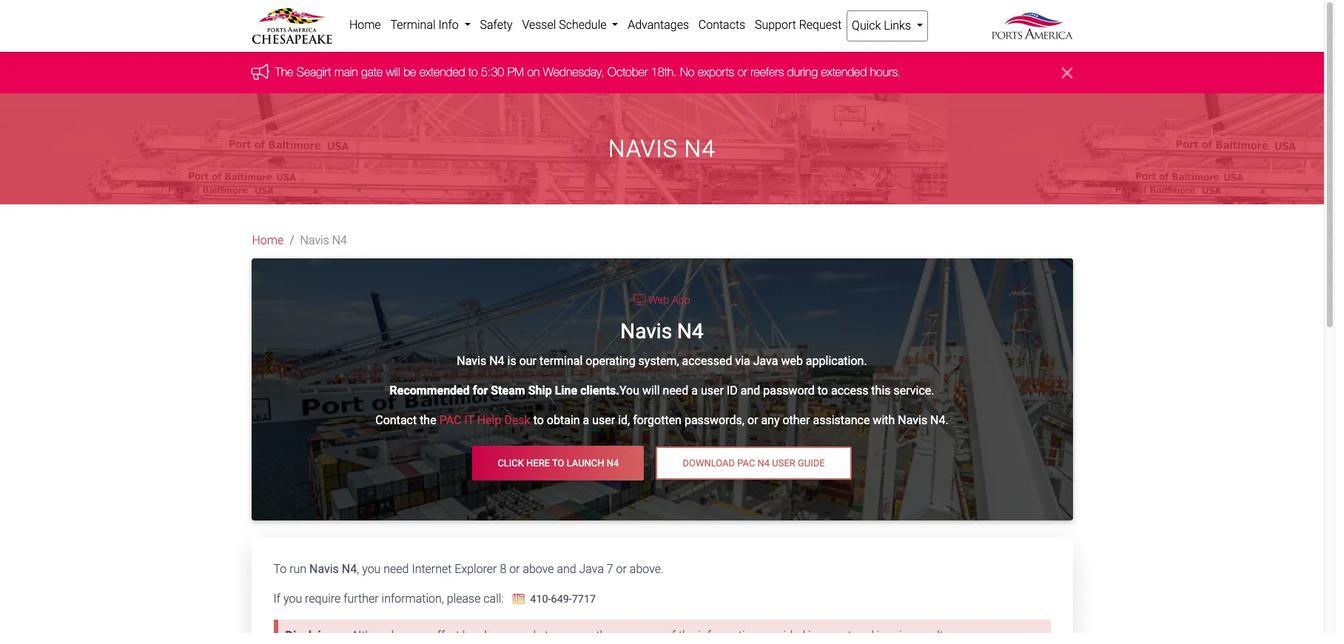 Task type: locate. For each thing, give the bounding box(es) containing it.
java
[[754, 354, 779, 368], [579, 562, 604, 576]]

forgotten
[[633, 413, 682, 427]]

support request
[[755, 18, 842, 32]]

0 vertical spatial home
[[349, 18, 381, 32]]

2 vertical spatial navis n4
[[621, 319, 704, 343]]

contact
[[376, 413, 417, 427]]

web
[[782, 354, 803, 368]]

1 horizontal spatial and
[[741, 384, 761, 398]]

download
[[683, 457, 735, 469]]

1 vertical spatial user
[[593, 413, 615, 427]]

1 vertical spatial java
[[579, 562, 604, 576]]

information,
[[382, 591, 444, 605]]

you right if
[[284, 591, 302, 605]]

or right 7 at the left bottom of the page
[[617, 562, 627, 576]]

to left 5:30
[[469, 65, 478, 79]]

1 horizontal spatial need
[[663, 384, 689, 398]]

need up if you require further information, please call:
[[384, 562, 409, 576]]

home for leftmost home link
[[252, 234, 284, 248]]

reefers
[[751, 65, 784, 79]]

18th.
[[651, 65, 677, 79]]

our
[[520, 354, 537, 368]]

advantages
[[628, 18, 689, 32]]

1 vertical spatial you
[[284, 591, 302, 605]]

0 vertical spatial will
[[386, 65, 400, 79]]

will right you
[[643, 384, 660, 398]]

extended right during
[[822, 65, 867, 79]]

during
[[788, 65, 818, 79]]

exports
[[698, 65, 735, 79]]

1 vertical spatial need
[[384, 562, 409, 576]]

user
[[701, 384, 724, 398], [593, 413, 615, 427]]

the seagirt main gate will be extended to 5:30 pm on wednesday, october 18th.  no exports or reefers during extended hours. alert
[[0, 52, 1325, 94]]

n4
[[685, 135, 716, 163], [332, 234, 347, 248], [678, 319, 704, 343], [490, 354, 505, 368], [607, 457, 619, 469], [342, 562, 357, 576]]

0 vertical spatial and
[[741, 384, 761, 398]]

or left any on the right bottom of page
[[748, 413, 759, 427]]

need up contact the pac it help desk to obtain a user id, forgotten passwords, or any other assistance with navis n4.
[[663, 384, 689, 398]]

will left the be
[[386, 65, 400, 79]]

user left id,
[[593, 413, 615, 427]]

steam
[[491, 384, 526, 398]]

a right obtain
[[583, 413, 590, 427]]

schedule
[[559, 18, 607, 32]]

obtain
[[547, 413, 580, 427]]

649-
[[551, 593, 572, 605]]

will
[[386, 65, 400, 79], [643, 384, 660, 398]]

navis
[[609, 135, 678, 163], [300, 234, 329, 248], [621, 319, 672, 343], [457, 354, 487, 368], [898, 413, 928, 427], [310, 562, 339, 576]]

this
[[872, 384, 891, 398]]

0 horizontal spatial java
[[579, 562, 604, 576]]

1 horizontal spatial home
[[349, 18, 381, 32]]

0 horizontal spatial user
[[593, 413, 615, 427]]

1 vertical spatial a
[[583, 413, 590, 427]]

above.
[[630, 562, 664, 576]]

vessel schedule
[[522, 18, 610, 32]]

0 horizontal spatial you
[[284, 591, 302, 605]]

0 vertical spatial a
[[692, 384, 698, 398]]

phone office image
[[513, 594, 525, 604]]

a
[[692, 384, 698, 398], [583, 413, 590, 427]]

password
[[764, 384, 815, 398]]

1 vertical spatial and
[[557, 562, 577, 576]]

1 horizontal spatial user
[[701, 384, 724, 398]]

and for id
[[741, 384, 761, 398]]

accessed
[[682, 354, 733, 368]]

a down the accessed
[[692, 384, 698, 398]]

0 horizontal spatial will
[[386, 65, 400, 79]]

contact the pac it help desk to obtain a user id, forgotten passwords, or any other assistance with navis n4.
[[376, 413, 949, 427]]

launch
[[567, 457, 605, 469]]

terminal
[[391, 18, 436, 32]]

internet
[[412, 562, 452, 576]]

above
[[523, 562, 554, 576]]

home
[[349, 18, 381, 32], [252, 234, 284, 248]]

to run navis n4 , you need internet explorer 8 or above and java 7 or above.
[[274, 562, 664, 576]]

the
[[275, 65, 294, 79]]

0 horizontal spatial need
[[384, 562, 409, 576]]

and right above
[[557, 562, 577, 576]]

to
[[469, 65, 478, 79], [818, 384, 829, 398], [534, 413, 544, 427], [552, 457, 565, 469]]

7
[[607, 562, 614, 576]]

and right id
[[741, 384, 761, 398]]

on
[[528, 65, 540, 79]]

you
[[362, 562, 381, 576], [284, 591, 302, 605]]

home for home link to the right
[[349, 18, 381, 32]]

vessel
[[522, 18, 556, 32]]

id,
[[618, 413, 630, 427]]

0 horizontal spatial extended
[[420, 65, 466, 79]]

1 vertical spatial home
[[252, 234, 284, 248]]

1 horizontal spatial you
[[362, 562, 381, 576]]

0 horizontal spatial home
[[252, 234, 284, 248]]

call:
[[484, 591, 504, 605]]

410-
[[530, 593, 551, 605]]

1 horizontal spatial will
[[643, 384, 660, 398]]

8
[[500, 562, 507, 576]]

navis n4 is our terminal operating system, accessed via java web application.
[[457, 354, 868, 368]]

java right via
[[754, 354, 779, 368]]

1 horizontal spatial a
[[692, 384, 698, 398]]

will inside alert
[[386, 65, 400, 79]]

guide
[[798, 457, 825, 469]]

main
[[335, 65, 358, 79]]

1 vertical spatial home link
[[252, 232, 284, 250]]

recommended for steam ship line clients. you will need a user id and password to access this service.
[[390, 384, 935, 398]]

410-649-7717 link
[[507, 593, 596, 605]]

web
[[649, 294, 670, 307]]

1 horizontal spatial extended
[[822, 65, 867, 79]]

and
[[741, 384, 761, 398], [557, 562, 577, 576]]

to inside alert
[[469, 65, 478, 79]]

0 vertical spatial navis n4
[[609, 135, 716, 163]]

help
[[477, 413, 502, 427]]

explorer
[[455, 562, 497, 576]]

download pac n4 user guide link
[[656, 446, 852, 480]]

or
[[738, 65, 748, 79], [748, 413, 759, 427], [510, 562, 520, 576], [617, 562, 627, 576]]

0 vertical spatial user
[[701, 384, 724, 398]]

7717
[[572, 593, 596, 605]]

if you require further information, please call:
[[274, 591, 507, 605]]

to right desk
[[534, 413, 544, 427]]

require
[[305, 591, 341, 605]]

1 horizontal spatial java
[[754, 354, 779, 368]]

0 horizontal spatial and
[[557, 562, 577, 576]]

seagirt
[[297, 65, 331, 79]]

quick
[[852, 19, 881, 33]]

support
[[755, 18, 797, 32]]

safety link
[[475, 10, 518, 40]]

the seagirt main gate will be extended to 5:30 pm on wednesday, october 18th.  no exports or reefers during extended hours.
[[275, 65, 902, 79]]

0 horizontal spatial a
[[583, 413, 590, 427]]

0 vertical spatial java
[[754, 354, 779, 368]]

it
[[465, 413, 474, 427]]

0 vertical spatial you
[[362, 562, 381, 576]]

you
[[620, 384, 640, 398]]

0 vertical spatial home link
[[345, 10, 386, 40]]

further
[[344, 591, 379, 605]]

user left id
[[701, 384, 724, 398]]

if
[[274, 591, 281, 605]]

or left reefers
[[738, 65, 748, 79]]

extended right the be
[[420, 65, 466, 79]]

you right ","
[[362, 562, 381, 576]]

java left 7 at the left bottom of the page
[[579, 562, 604, 576]]

the seagirt main gate will be extended to 5:30 pm on wednesday, october 18th.  no exports or reefers during extended hours. link
[[275, 65, 902, 79]]

support request link
[[751, 10, 847, 40]]



Task type: vqa. For each thing, say whether or not it's contained in the screenshot.
Business Inquiries link
no



Task type: describe. For each thing, give the bounding box(es) containing it.
please
[[447, 591, 481, 605]]

assistance
[[813, 413, 870, 427]]

safety
[[480, 18, 513, 32]]

wednesday,
[[543, 65, 605, 79]]

to left access
[[818, 384, 829, 398]]

,
[[357, 562, 359, 576]]

recommended
[[390, 384, 470, 398]]

desk
[[505, 413, 531, 427]]

be
[[404, 65, 416, 79]]

is
[[508, 354, 517, 368]]

for
[[473, 384, 488, 398]]

1 extended from the left
[[420, 65, 466, 79]]

via
[[736, 354, 751, 368]]

advantages link
[[623, 10, 694, 40]]

other
[[783, 413, 810, 427]]

info
[[439, 18, 459, 32]]

or inside alert
[[738, 65, 748, 79]]

n4
[[758, 457, 770, 469]]

bullhorn image
[[251, 64, 275, 80]]

close image
[[1062, 64, 1073, 82]]

terminal
[[540, 354, 583, 368]]

1 vertical spatial will
[[643, 384, 660, 398]]

to
[[274, 562, 287, 576]]

contacts link
[[694, 10, 751, 40]]

passwords,
[[685, 413, 745, 427]]

id
[[727, 384, 738, 398]]

gate
[[361, 65, 383, 79]]

or right 8
[[510, 562, 520, 576]]

clients.
[[581, 384, 620, 398]]

pac
[[440, 413, 462, 427]]

ship
[[528, 384, 552, 398]]

request
[[799, 18, 842, 32]]

contacts
[[699, 18, 746, 32]]

app
[[672, 294, 691, 307]]

terminal info
[[391, 18, 462, 32]]

2 extended from the left
[[822, 65, 867, 79]]

web app
[[646, 294, 691, 307]]

here
[[527, 457, 550, 469]]

to right here at the left of the page
[[552, 457, 565, 469]]

any
[[761, 413, 780, 427]]

click here to launch n4
[[498, 457, 619, 469]]

5:30
[[481, 65, 504, 79]]

hours.
[[871, 65, 902, 79]]

system,
[[639, 354, 679, 368]]

1 vertical spatial navis n4
[[300, 234, 347, 248]]

click here to launch n4 link
[[473, 446, 645, 480]]

access
[[832, 384, 869, 398]]

410-649-7717
[[528, 593, 596, 605]]

vessel schedule link
[[518, 10, 623, 40]]

0 vertical spatial need
[[663, 384, 689, 398]]

pac
[[738, 457, 756, 469]]

line
[[555, 384, 578, 398]]

service.
[[894, 384, 935, 398]]

0 horizontal spatial home link
[[252, 232, 284, 250]]

and for above
[[557, 562, 577, 576]]

quick links link
[[847, 10, 929, 41]]

the
[[420, 413, 437, 427]]

1 horizontal spatial home link
[[345, 10, 386, 40]]

pm
[[508, 65, 524, 79]]

with
[[873, 413, 895, 427]]

user
[[773, 457, 796, 469]]

operating
[[586, 354, 636, 368]]

no
[[680, 65, 695, 79]]

click
[[498, 457, 524, 469]]

run
[[290, 562, 307, 576]]

application.
[[806, 354, 868, 368]]

october
[[608, 65, 648, 79]]



